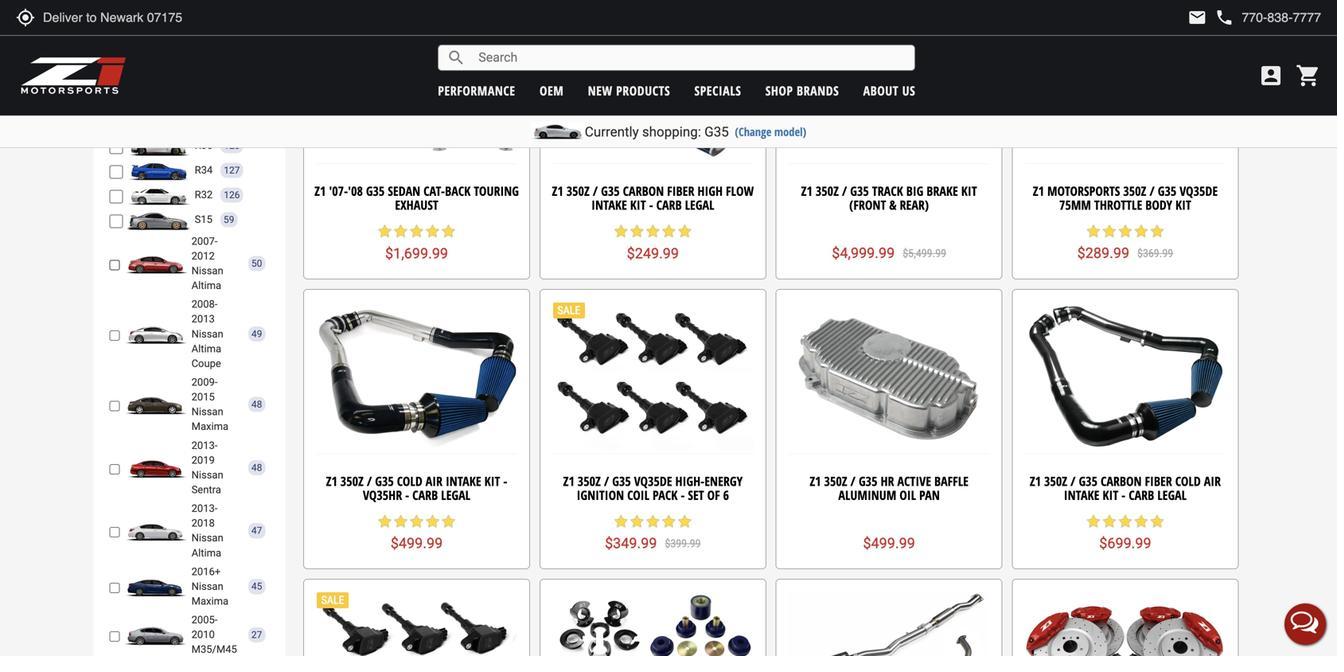 Task type: vqa. For each thing, say whether or not it's contained in the screenshot.
In stock, ready to ship. help
no



Task type: locate. For each thing, give the bounding box(es) containing it.
altima inside 2013- 2018 nissan altima
[[192, 547, 221, 559]]

carb up "star star star star star $499.99"
[[413, 487, 438, 504]]

0 vertical spatial fiber
[[668, 182, 695, 200]]

$1,699.99
[[385, 245, 448, 262]]

carbon up star star star star star $699.99
[[1101, 473, 1142, 490]]

g35 right throttle
[[1159, 182, 1177, 200]]

/ inside z1 350z / g35 cold air intake kit - vq35hr - carb legal
[[367, 473, 372, 490]]

g35 right '08
[[366, 182, 385, 200]]

2 128 from the top
[[224, 140, 240, 151]]

nissan for 2013
[[192, 328, 224, 340]]

air inside z1 350z / g35 cold air intake kit - vq35hr - carb legal
[[426, 473, 443, 490]]

- inside z1 350z / g35 carbon fiber cold air intake kit - carb legal
[[1122, 487, 1126, 504]]

1 nissan from the top
[[192, 265, 224, 277]]

fiber inside z1 350z / g35 carbon fiber high flow intake kit - carb legal
[[668, 182, 695, 200]]

2 air from the left
[[1205, 473, 1222, 490]]

128 up 127 on the top left of the page
[[224, 140, 240, 151]]

1 vertical spatial fiber
[[1146, 473, 1173, 490]]

z1 350z / g35 track big brake kit (front & rear)
[[802, 182, 978, 214]]

big
[[907, 182, 924, 200]]

fiber for cold
[[1146, 473, 1173, 490]]

nissan
[[192, 265, 224, 277], [192, 328, 224, 340], [192, 406, 224, 418], [192, 469, 224, 481], [192, 532, 224, 544], [192, 580, 224, 592]]

350z for z1 350z / g35 hr active baffle aluminum oil pan
[[825, 473, 848, 490]]

altima inside 2008- 2013 nissan altima coupe
[[192, 343, 221, 355]]

g35 left pack
[[613, 473, 631, 490]]

altima up coupe
[[192, 343, 221, 355]]

z1 inside z1 350z / g35 cold air intake kit - vq35hr - carb legal
[[326, 473, 338, 490]]

/ for z1 350z / g35 carbon fiber cold air intake kit - carb legal
[[1071, 473, 1076, 490]]

nissan up 'sentra'
[[192, 469, 224, 481]]

carb inside z1 350z / g35 carbon fiber cold air intake kit - carb legal
[[1129, 487, 1155, 504]]

1 vertical spatial 48
[[252, 462, 262, 473]]

1 horizontal spatial air
[[1205, 473, 1222, 490]]

z1 inside z1 350z / g35 carbon fiber cold air intake kit - carb legal
[[1030, 473, 1042, 490]]

g35 down currently
[[601, 182, 620, 200]]

g35 inside z1 350z / g35 track big brake kit (front & rear)
[[851, 182, 869, 200]]

cold inside z1 350z / g35 cold air intake kit - vq35hr - carb legal
[[397, 473, 423, 490]]

altima up the 2008-
[[192, 280, 221, 292]]

2013- up 2019 at bottom left
[[192, 439, 218, 451]]

1 vertical spatial 2013-
[[192, 503, 218, 515]]

g35 inside z1 350z / g35 carbon fiber cold air intake kit - carb legal
[[1079, 473, 1098, 490]]

air
[[426, 473, 443, 490], [1205, 473, 1222, 490]]

$499.99 inside "star star star star star $499.99"
[[391, 535, 443, 552]]

g35 for z1 350z / g35 carbon fiber cold air intake kit - carb legal
[[1079, 473, 1098, 490]]

1 vertical spatial carbon
[[1101, 473, 1142, 490]]

performance
[[438, 82, 516, 99]]

brands
[[797, 82, 840, 99]]

2008- 2013 nissan altima coupe
[[192, 298, 224, 369]]

2013- up "2018"
[[192, 503, 218, 515]]

active
[[898, 473, 932, 490]]

48 right 2013- 2019 nissan sentra
[[252, 462, 262, 473]]

fiber inside z1 350z / g35 carbon fiber cold air intake kit - carb legal
[[1146, 473, 1173, 490]]

350z inside z1 350z / g35 vq35de high-energy ignition coil pack - set of 6
[[578, 473, 601, 490]]

/ inside z1 350z / g35 carbon fiber cold air intake kit - carb legal
[[1071, 473, 1076, 490]]

z1 inside z1 350z / g35 vq35de high-energy ignition coil pack - set of 6
[[564, 473, 575, 490]]

2013- inside 2013- 2019 nissan sentra
[[192, 439, 218, 451]]

intake for z1 350z / g35 carbon fiber high flow intake kit - carb legal
[[592, 196, 627, 214]]

z1 for z1 350z / g35 track big brake kit (front & rear)
[[802, 182, 813, 200]]

2 horizontal spatial legal
[[1158, 487, 1187, 504]]

0 vertical spatial 2013-
[[192, 439, 218, 451]]

126
[[224, 189, 240, 201]]

2 cold from the left
[[1176, 473, 1202, 490]]

g35 for z1 350z / g35 cold air intake kit - vq35hr - carb legal
[[375, 473, 394, 490]]

z1 inside the z1 350z / g35 hr active baffle aluminum oil pan
[[810, 473, 822, 490]]

motorsports
[[1048, 182, 1121, 200]]

1 vertical spatial vq35de
[[634, 473, 673, 490]]

track
[[873, 182, 904, 200]]

maxima down 2015
[[192, 421, 229, 433]]

null image down nissan skyline coupe sedan r32 gtr gt-r bnr32 hcr32 hnr32 er32 hr32 fr32 gts-4 gts4 gts-t gtst gts image in the left of the page
[[127, 209, 191, 230]]

nissan maxima a35 2009 2010 2011 2012 2013 2014 2015 vq35de 3.5l le s sv sr sport z1 motorsports image
[[124, 394, 188, 415]]

nissan for 2015
[[192, 406, 224, 418]]

48 right 2009- 2015 nissan maxima
[[252, 399, 262, 410]]

rear)
[[900, 196, 929, 214]]

nissan down 2015
[[192, 406, 224, 418]]

kit inside z1 motorsports 350z / g35 vq35de 75mm throttle body kit
[[1176, 196, 1192, 214]]

5 nissan from the top
[[192, 532, 224, 544]]

z1 for z1 '07-'08 g35 sedan cat-back touring exhaust
[[315, 182, 326, 200]]

0 horizontal spatial $499.99
[[391, 535, 443, 552]]

legal inside z1 350z / g35 carbon fiber high flow intake kit - carb legal
[[685, 196, 715, 214]]

carb inside z1 350z / g35 carbon fiber high flow intake kit - carb legal
[[657, 196, 682, 214]]

75mm
[[1060, 196, 1092, 214]]

z1 inside z1 350z / g35 carbon fiber high flow intake kit - carb legal
[[552, 182, 564, 200]]

0 horizontal spatial cold
[[397, 473, 423, 490]]

1 horizontal spatial intake
[[592, 196, 627, 214]]

legal up "star star star star star $499.99"
[[441, 487, 471, 504]]

0 horizontal spatial intake
[[446, 473, 482, 490]]

350z inside z1 350z / g35 carbon fiber high flow intake kit - carb legal
[[567, 182, 590, 200]]

g35 inside z1 350z / g35 carbon fiber high flow intake kit - carb legal
[[601, 182, 620, 200]]

g35 inside z1 350z / g35 vq35de high-energy ignition coil pack - set of 6
[[613, 473, 631, 490]]

legal
[[685, 196, 715, 214], [441, 487, 471, 504], [1158, 487, 1187, 504]]

oem
[[540, 82, 564, 99]]

2 48 from the top
[[252, 462, 262, 473]]

z1 350z / g35 cold air intake kit - vq35hr - carb legal
[[326, 473, 508, 504]]

$5,499.99
[[903, 247, 947, 260]]

2013
[[192, 313, 215, 325]]

intake up star star star star star $699.99
[[1065, 487, 1100, 504]]

2009- 2015 nissan maxima
[[192, 376, 229, 433]]

z1 inside z1 350z / g35 track big brake kit (front & rear)
[[802, 182, 813, 200]]

128
[[224, 115, 240, 126], [224, 140, 240, 151]]

3 altima from the top
[[192, 547, 221, 559]]

g35 inside z1 350z / g35 cold air intake kit - vq35hr - carb legal
[[375, 473, 394, 490]]

z1 motorsports logo image
[[20, 56, 127, 96]]

new
[[588, 82, 613, 99]]

1 altima from the top
[[192, 280, 221, 292]]

/ inside z1 350z / g35 vq35de high-energy ignition coil pack - set of 6
[[604, 473, 609, 490]]

1 horizontal spatial vq35de
[[1180, 182, 1219, 200]]

2 altima from the top
[[192, 343, 221, 355]]

fiber up star star star star star $699.99
[[1146, 473, 1173, 490]]

null image for s15
[[127, 209, 191, 230]]

0 vertical spatial vq35de
[[1180, 182, 1219, 200]]

350z for z1 350z / g35 cold air intake kit - vq35hr - carb legal
[[341, 473, 364, 490]]

$499.99 down "oil"
[[864, 535, 916, 552]]

nissan down "2018"
[[192, 532, 224, 544]]

g35 inside the z1 350z / g35 hr active baffle aluminum oil pan
[[859, 473, 878, 490]]

1 48 from the top
[[252, 399, 262, 410]]

kit inside z1 350z / g35 cold air intake kit - vq35hr - carb legal
[[485, 473, 500, 490]]

/ inside z1 350z / g35 track big brake kit (front & rear)
[[842, 182, 848, 200]]

0 vertical spatial carbon
[[623, 182, 664, 200]]

currently shopping: g35 (change model)
[[585, 124, 807, 140]]

legal inside z1 350z / g35 carbon fiber cold air intake kit - carb legal
[[1158, 487, 1187, 504]]

nissan altima coupe cl32 2008 2009 2010 2011 2012 2013 qr25de vq35de 2.5l 3.5l s sr se z1 motorsports image
[[124, 324, 188, 344]]

r34
[[195, 164, 213, 176]]

vq35de left high-
[[634, 473, 673, 490]]

$4,999.99 $5,499.99
[[832, 245, 947, 262]]

shop brands
[[766, 82, 840, 99]]

maxima
[[192, 421, 229, 433], [192, 595, 229, 607]]

shopping_cart link
[[1293, 63, 1322, 88]]

nissan for 2018
[[192, 532, 224, 544]]

1 vertical spatial 128
[[224, 140, 240, 151]]

1 horizontal spatial cold
[[1176, 473, 1202, 490]]

0 horizontal spatial legal
[[441, 487, 471, 504]]

1 vertical spatial altima
[[192, 343, 221, 355]]

intake inside z1 350z / g35 cold air intake kit - vq35hr - carb legal
[[446, 473, 482, 490]]

2 maxima from the top
[[192, 595, 229, 607]]

g35 for z1 350z / g35 hr active baffle aluminum oil pan
[[859, 473, 878, 490]]

g35 left hr
[[859, 473, 878, 490]]

2007- 2012 nissan altima
[[192, 235, 224, 292]]

kit for z1 350z / g35 carbon fiber high flow intake kit - carb legal
[[631, 196, 646, 214]]

1 vertical spatial null image
[[124, 625, 188, 645]]

2 nissan from the top
[[192, 328, 224, 340]]

1 horizontal spatial $499.99
[[864, 535, 916, 552]]

- for z1 350z / g35 carbon fiber high flow intake kit - carb legal
[[649, 196, 654, 214]]

g35 up star star star star star $699.99
[[1079, 473, 1098, 490]]

g35 up "star star star star star $499.99"
[[375, 473, 394, 490]]

3 nissan from the top
[[192, 406, 224, 418]]

/ for z1 350z / g35 carbon fiber high flow intake kit - carb legal
[[593, 182, 598, 200]]

carbon inside z1 350z / g35 carbon fiber cold air intake kit - carb legal
[[1101, 473, 1142, 490]]

1 horizontal spatial carbon
[[1101, 473, 1142, 490]]

vq35de inside z1 350z / g35 vq35de high-energy ignition coil pack - set of 6
[[634, 473, 673, 490]]

null image left 2010
[[124, 625, 188, 645]]

g35 inside z1 '07-'08 g35 sedan cat-back touring exhaust
[[366, 182, 385, 200]]

pan
[[920, 487, 940, 504]]

0 vertical spatial altima
[[192, 280, 221, 292]]

mail link
[[1188, 8, 1208, 27]]

aluminum
[[839, 487, 897, 504]]

specials link
[[695, 82, 742, 99]]

altima for 2007- 2012 nissan altima
[[192, 280, 221, 292]]

touring
[[474, 182, 519, 200]]

2 vertical spatial altima
[[192, 547, 221, 559]]

g35 for z1 '07-'08 g35 sedan cat-back touring exhaust
[[366, 182, 385, 200]]

z1 inside z1 motorsports 350z / g35 vq35de 75mm throttle body kit
[[1033, 182, 1045, 200]]

1 horizontal spatial legal
[[685, 196, 715, 214]]

carbon up star star star star star $249.99
[[623, 182, 664, 200]]

1 horizontal spatial carb
[[657, 196, 682, 214]]

(change
[[735, 124, 772, 139]]

0 vertical spatial null image
[[127, 209, 191, 230]]

2007-
[[192, 235, 218, 247]]

carb up star star star star star $249.99
[[657, 196, 682, 214]]

intake up star star star star star $249.99
[[592, 196, 627, 214]]

z1 350z / g35 carbon fiber high flow intake kit - carb legal
[[552, 182, 754, 214]]

intake inside z1 350z / g35 carbon fiber high flow intake kit - carb legal
[[592, 196, 627, 214]]

fiber left high
[[668, 182, 695, 200]]

1 2013- from the top
[[192, 439, 218, 451]]

$499.99
[[391, 535, 443, 552], [864, 535, 916, 552]]

g35 inside z1 motorsports 350z / g35 vq35de 75mm throttle body kit
[[1159, 182, 1177, 200]]

$499.99 down z1 350z / g35 cold air intake kit - vq35hr - carb legal
[[391, 535, 443, 552]]

maxima up 2005-
[[192, 595, 229, 607]]

nissan inside 2009- 2015 nissan maxima
[[192, 406, 224, 418]]

altima up 2016+ on the bottom of page
[[192, 547, 221, 559]]

2013- 2018 nissan altima
[[192, 503, 224, 559]]

carb
[[657, 196, 682, 214], [413, 487, 438, 504], [1129, 487, 1155, 504]]

4 nissan from the top
[[192, 469, 224, 481]]

1 cold from the left
[[397, 473, 423, 490]]

350z inside z1 350z / g35 carbon fiber cold air intake kit - carb legal
[[1045, 473, 1068, 490]]

6 nissan from the top
[[192, 580, 224, 592]]

new products
[[588, 82, 671, 99]]

vq35de right the body
[[1180, 182, 1219, 200]]

carbon for high
[[623, 182, 664, 200]]

cold inside z1 350z / g35 carbon fiber cold air intake kit - carb legal
[[1176, 473, 1202, 490]]

intake
[[592, 196, 627, 214], [446, 473, 482, 490], [1065, 487, 1100, 504]]

carb for intake
[[413, 487, 438, 504]]

legal inside z1 350z / g35 cold air intake kit - vq35hr - carb legal
[[441, 487, 471, 504]]

z1 for z1 motorsports 350z / g35 vq35de 75mm throttle body kit
[[1033, 182, 1045, 200]]

nissan down 2016+ on the bottom of page
[[192, 580, 224, 592]]

carbon inside z1 350z / g35 carbon fiber high flow intake kit - carb legal
[[623, 182, 664, 200]]

air inside z1 350z / g35 carbon fiber cold air intake kit - carb legal
[[1205, 473, 1222, 490]]

star
[[1086, 223, 1102, 239], [1102, 223, 1118, 239], [1118, 223, 1134, 239], [1134, 223, 1150, 239], [1150, 223, 1166, 239], [377, 223, 393, 239], [393, 223, 409, 239], [409, 223, 425, 239], [425, 223, 441, 239], [441, 223, 457, 239], [613, 223, 629, 239], [629, 223, 645, 239], [645, 223, 661, 239], [661, 223, 677, 239], [677, 223, 693, 239], [613, 513, 629, 529], [629, 513, 645, 529], [645, 513, 661, 529], [661, 513, 677, 529], [677, 513, 693, 529], [377, 514, 393, 530], [393, 514, 409, 530], [409, 514, 425, 530], [425, 514, 441, 530], [441, 514, 457, 530], [1086, 514, 1102, 530], [1102, 514, 1118, 530], [1118, 514, 1134, 530], [1134, 514, 1150, 530], [1150, 514, 1166, 530]]

phone
[[1216, 8, 1235, 27]]

0 vertical spatial maxima
[[192, 421, 229, 433]]

kit inside z1 350z / g35 carbon fiber cold air intake kit - carb legal
[[1103, 487, 1119, 504]]

oem link
[[540, 82, 564, 99]]

0 horizontal spatial fiber
[[668, 182, 695, 200]]

altima inside '2007- 2012 nissan altima'
[[192, 280, 221, 292]]

0 horizontal spatial vq35de
[[634, 473, 673, 490]]

body
[[1146, 196, 1173, 214]]

- for z1 350z / g35 carbon fiber cold air intake kit - carb legal
[[1122, 487, 1126, 504]]

exhaust
[[395, 196, 439, 214]]

1 air from the left
[[426, 473, 443, 490]]

- for z1 350z / g35 cold air intake kit - vq35hr - carb legal
[[405, 487, 409, 504]]

z1 inside z1 '07-'08 g35 sedan cat-back touring exhaust
[[315, 182, 326, 200]]

350z inside z1 350z / g35 track big brake kit (front & rear)
[[816, 182, 839, 200]]

1 vertical spatial maxima
[[192, 595, 229, 607]]

&
[[890, 196, 897, 214]]

legal left flow
[[685, 196, 715, 214]]

$249.99
[[627, 245, 679, 262]]

kit inside z1 350z / g35 carbon fiber high flow intake kit - carb legal
[[631, 196, 646, 214]]

intake inside z1 350z / g35 carbon fiber cold air intake kit - carb legal
[[1065, 487, 1100, 504]]

carb inside z1 350z / g35 cold air intake kit - vq35hr - carb legal
[[413, 487, 438, 504]]

59
[[224, 214, 234, 225]]

1 128 from the top
[[224, 115, 240, 126]]

/ inside the z1 350z / g35 hr active baffle aluminum oil pan
[[851, 473, 856, 490]]

128 right r33
[[224, 115, 240, 126]]

350z
[[567, 182, 590, 200], [816, 182, 839, 200], [1124, 182, 1147, 200], [341, 473, 364, 490], [578, 473, 601, 490], [825, 473, 848, 490], [1045, 473, 1068, 490]]

nissan down 2013
[[192, 328, 224, 340]]

about
[[864, 82, 899, 99]]

0 horizontal spatial carbon
[[623, 182, 664, 200]]

2 $499.99 from the left
[[864, 535, 916, 552]]

r35
[[195, 139, 213, 151]]

0 horizontal spatial air
[[426, 473, 443, 490]]

nissan down 2012
[[192, 265, 224, 277]]

'08
[[348, 182, 363, 200]]

1 $499.99 from the left
[[391, 535, 443, 552]]

None checkbox
[[110, 91, 123, 105], [110, 165, 123, 179], [110, 215, 123, 228], [110, 399, 120, 413], [110, 526, 120, 539], [110, 91, 123, 105], [110, 165, 123, 179], [110, 215, 123, 228], [110, 399, 120, 413], [110, 526, 120, 539]]

coil
[[628, 487, 650, 504]]

0 vertical spatial 48
[[252, 399, 262, 410]]

2 horizontal spatial intake
[[1065, 487, 1100, 504]]

2013-
[[192, 439, 218, 451], [192, 503, 218, 515]]

/ inside z1 350z / g35 carbon fiber high flow intake kit - carb legal
[[593, 182, 598, 200]]

2013- inside 2013- 2018 nissan altima
[[192, 503, 218, 515]]

null image
[[127, 209, 191, 230], [124, 625, 188, 645]]

0 vertical spatial 128
[[224, 115, 240, 126]]

350z for z1 350z / g35 track big brake kit (front & rear)
[[816, 182, 839, 200]]

None checkbox
[[110, 13, 120, 26], [110, 66, 123, 80], [110, 116, 123, 129], [110, 140, 123, 154], [110, 190, 123, 203], [110, 258, 120, 272], [110, 329, 120, 342], [110, 463, 120, 476], [110, 582, 120, 595], [110, 630, 120, 643], [110, 13, 120, 26], [110, 66, 123, 80], [110, 116, 123, 129], [110, 140, 123, 154], [110, 190, 123, 203], [110, 258, 120, 272], [110, 329, 120, 342], [110, 463, 120, 476], [110, 582, 120, 595], [110, 630, 120, 643]]

128 for r33
[[224, 115, 240, 126]]

infiniti fx35 fx45 2003 2004 2005 2006 2007 2008 2009 2010 2011 2012 2013 vq35de vq35hr vk45de vk45dd z1 motorsports image
[[124, 7, 188, 28]]

intake up "star star star star star $499.99"
[[446, 473, 482, 490]]

-
[[649, 196, 654, 214], [504, 473, 508, 490], [405, 487, 409, 504], [681, 487, 685, 504], [1122, 487, 1126, 504]]

2 horizontal spatial carb
[[1129, 487, 1155, 504]]

- inside z1 350z / g35 carbon fiber high flow intake kit - carb legal
[[649, 196, 654, 214]]

350z inside z1 350z / g35 cold air intake kit - vq35hr - carb legal
[[341, 473, 364, 490]]

48
[[252, 399, 262, 410], [252, 462, 262, 473]]

0 horizontal spatial carb
[[413, 487, 438, 504]]

$289.99
[[1078, 245, 1130, 262]]

r33
[[195, 115, 213, 127]]

g35 left track in the right top of the page
[[851, 182, 869, 200]]

350z inside the z1 350z / g35 hr active baffle aluminum oil pan
[[825, 473, 848, 490]]

carb up star star star star star $699.99
[[1129, 487, 1155, 504]]

- inside z1 350z / g35 vq35de high-energy ignition coil pack - set of 6
[[681, 487, 685, 504]]

2 2013- from the top
[[192, 503, 218, 515]]

$699.99
[[1100, 535, 1152, 552]]

1 horizontal spatial fiber
[[1146, 473, 1173, 490]]

legal up star star star star star $699.99
[[1158, 487, 1187, 504]]

z1
[[315, 182, 326, 200], [552, 182, 564, 200], [802, 182, 813, 200], [1033, 182, 1045, 200], [326, 473, 338, 490], [564, 473, 575, 490], [810, 473, 822, 490], [1030, 473, 1042, 490]]

/ for z1 350z / g35 cold air intake kit - vq35hr - carb legal
[[367, 473, 372, 490]]

nissan altima sedan l32 2007 2008 2009 2010 2011 2012 qr25de vq35de 2.5l 3.5l s sr sl se z1 motorsports image
[[124, 253, 188, 274]]

1 maxima from the top
[[192, 421, 229, 433]]



Task type: describe. For each thing, give the bounding box(es) containing it.
phone link
[[1216, 8, 1322, 27]]

carbon for cold
[[1101, 473, 1142, 490]]

nissan inside '2016+ nissan maxima'
[[192, 580, 224, 592]]

pack
[[653, 487, 678, 504]]

intake for z1 350z / g35 carbon fiber cold air intake kit - carb legal
[[1065, 487, 1100, 504]]

specials
[[695, 82, 742, 99]]

2013- for 2018
[[192, 503, 218, 515]]

g35 left (change
[[705, 124, 729, 140]]

nissan for 2019
[[192, 469, 224, 481]]

vq35de inside z1 motorsports 350z / g35 vq35de 75mm throttle body kit
[[1180, 182, 1219, 200]]

2005- 2010 m35/m45
[[192, 614, 237, 656]]

star star star star star $1,699.99
[[377, 223, 457, 262]]

baffle
[[935, 473, 969, 490]]

star star star star star $249.99
[[613, 223, 693, 262]]

sentra
[[192, 484, 221, 496]]

2018
[[192, 517, 215, 529]]

nissan maxima a36 2016 2017 2018 2019 2020 2021 2022 2023 vq35de 3.5l s sv sr sl z1 motorsports image
[[124, 576, 188, 597]]

null image for 2005- 2010 m35/m45
[[124, 625, 188, 645]]

(change model) link
[[735, 124, 807, 139]]

s15
[[195, 213, 213, 225]]

star star star star star $499.99
[[377, 514, 457, 552]]

us
[[903, 82, 916, 99]]

2005-
[[192, 614, 218, 626]]

vq35hr
[[363, 487, 402, 504]]

127
[[224, 165, 240, 176]]

nissan for 2012
[[192, 265, 224, 277]]

2015
[[192, 391, 215, 403]]

cat-
[[424, 182, 445, 200]]

$349.99
[[605, 535, 657, 552]]

m35/m45
[[192, 644, 237, 656]]

$369.99
[[1138, 247, 1174, 260]]

/ for z1 350z / g35 vq35de high-energy ignition coil pack - set of 6
[[604, 473, 609, 490]]

account_box
[[1259, 63, 1285, 88]]

Search search field
[[466, 45, 915, 70]]

nissan skyline coupe sedan r32 gtr gt-r bnr32 hcr32 hnr32 er32 hr32 fr32 gts-4 gts4 gts-t gtst gts image
[[127, 185, 191, 205]]

kit inside z1 350z / g35 track big brake kit (front & rear)
[[962, 182, 978, 200]]

'07-
[[329, 182, 348, 200]]

altima for 2013- 2018 nissan altima
[[192, 547, 221, 559]]

my_location
[[16, 8, 35, 27]]

128 for r35
[[224, 140, 240, 151]]

z1 for z1 350z / g35 hr active baffle aluminum oil pan
[[810, 473, 822, 490]]

performance link
[[438, 82, 516, 99]]

z1 motorsports 350z / g35 vq35de 75mm throttle body kit
[[1033, 182, 1219, 214]]

$4,999.99
[[832, 245, 895, 262]]

legal for intake
[[441, 487, 471, 504]]

z1 350z / g35 hr active baffle aluminum oil pan
[[810, 473, 969, 504]]

mail phone
[[1188, 8, 1235, 27]]

legal for high
[[685, 196, 715, 214]]

currently
[[585, 124, 639, 140]]

2019
[[192, 454, 215, 466]]

350z inside z1 motorsports 350z / g35 vq35de 75mm throttle body kit
[[1124, 182, 1147, 200]]

g35 for z1 350z / g35 track big brake kit (front & rear)
[[851, 182, 869, 200]]

(front
[[850, 196, 887, 214]]

z1 350z / g35 vq35de high-energy ignition coil pack - set of 6
[[564, 473, 743, 504]]

energy
[[705, 473, 743, 490]]

carb for high
[[657, 196, 682, 214]]

products
[[616, 82, 671, 99]]

g35 for z1 350z / g35 vq35de high-energy ignition coil pack - set of 6
[[613, 473, 631, 490]]

50
[[252, 258, 262, 269]]

nissan 240sx silvia zenki kouki s13 rps13 180sx 1989 1990 1991 1992 1993 1994 ka24e ka24de ka24det sr20det rb26dett z1 motorsports image
[[127, 37, 191, 57]]

star star star star star $349.99 $399.99
[[605, 513, 701, 552]]

nissan altima sedan l33 2013 2014 2015 2016 2017 2018 qr25de vq35de 2.5l 3.5l s sr sl se z1 motorsports image
[[124, 521, 188, 541]]

48 for sentra
[[252, 462, 262, 473]]

nissan skyline coupe sedan r33 gtr gt-r bcnr33 enr33 enr33 gts-t gtst gts awd attesa 1995 1996 1997 1998 rb20det rb25de image
[[127, 111, 191, 131]]

$399.99
[[665, 537, 701, 550]]

shop brands link
[[766, 82, 840, 99]]

z1 for z1 350z / g35 carbon fiber cold air intake kit - carb legal
[[1030, 473, 1042, 490]]

z1 for z1 350z / g35 carbon fiber high flow intake kit - carb legal
[[552, 182, 564, 200]]

set
[[688, 487, 705, 504]]

/ for z1 350z / g35 hr active baffle aluminum oil pan
[[851, 473, 856, 490]]

2010
[[192, 629, 215, 641]]

z1 350z / g35 carbon fiber cold air intake kit - carb legal
[[1030, 473, 1222, 504]]

sedan
[[388, 182, 421, 200]]

kit for z1 motorsports 350z / g35 vq35de 75mm throttle body kit
[[1176, 196, 1192, 214]]

2013- for 2019
[[192, 439, 218, 451]]

shop
[[766, 82, 794, 99]]

g35 for z1 350z / g35 carbon fiber high flow intake kit - carb legal
[[601, 182, 620, 200]]

z1 for z1 350z / g35 vq35de high-energy ignition coil pack - set of 6
[[564, 473, 575, 490]]

search
[[447, 48, 466, 67]]

shopping:
[[643, 124, 702, 140]]

350z for z1 350z / g35 vq35de high-energy ignition coil pack - set of 6
[[578, 473, 601, 490]]

kit for z1 350z / g35 carbon fiber cold air intake kit - carb legal
[[1103, 487, 1119, 504]]

2016+ nissan maxima
[[192, 566, 229, 607]]

model)
[[775, 124, 807, 139]]

star star star star star $699.99
[[1086, 514, 1166, 552]]

48 for maxima
[[252, 399, 262, 410]]

350z for z1 350z / g35 carbon fiber cold air intake kit - carb legal
[[1045, 473, 1068, 490]]

49
[[252, 329, 262, 340]]

/ for z1 350z / g35 track big brake kit (front & rear)
[[842, 182, 848, 200]]

high
[[698, 182, 723, 200]]

nissan sentra b17 2013 2014 2015 2016 2017 2018 2019 mr16ddt mra8de 1.6l 1.8l turbo fe sl sr s nismo z1 motorsports image
[[124, 457, 188, 478]]

about us
[[864, 82, 916, 99]]

z1 for z1 350z / g35 cold air intake kit - vq35hr - carb legal
[[326, 473, 338, 490]]

45
[[252, 581, 262, 592]]

nissan r35 gtr gt-r awd twin turbo 2009 2010 2011 2012 2013 2014 2015 2016 2017 2018 2019 2020 vr38dett z1 motorsports image
[[127, 135, 191, 156]]

fiber for high
[[668, 182, 695, 200]]

altima for 2008- 2013 nissan altima coupe
[[192, 343, 221, 355]]

nissan skyline coupe sedan r34 gtr gt-r bnr34 gts-t gtst gts awd attesa 1999 2000 2001 2002 rb20det rb25de rb25det rb26dett z1 motorsports image
[[127, 160, 191, 181]]

47
[[252, 525, 262, 536]]

ignition
[[577, 487, 624, 504]]

2008-
[[192, 298, 218, 310]]

carb for cold
[[1129, 487, 1155, 504]]

throttle
[[1095, 196, 1143, 214]]

new products link
[[588, 82, 671, 99]]

coupe
[[192, 358, 221, 369]]

star star star star star $289.99 $369.99
[[1078, 223, 1174, 262]]

2012
[[192, 250, 215, 262]]

brake
[[927, 182, 959, 200]]

2009-
[[192, 376, 218, 388]]

6
[[724, 487, 730, 504]]

legal for cold
[[1158, 487, 1187, 504]]

shopping_cart
[[1296, 63, 1322, 88]]

mail
[[1188, 8, 1208, 27]]

2016+
[[192, 566, 221, 578]]

/ inside z1 motorsports 350z / g35 vq35de 75mm throttle body kit
[[1150, 182, 1155, 200]]

hr
[[881, 473, 895, 490]]

- for z1 350z / g35 vq35de high-energy ignition coil pack - set of 6
[[681, 487, 685, 504]]

account_box link
[[1255, 63, 1289, 88]]

2013- 2019 nissan sentra
[[192, 439, 224, 496]]

350z for z1 350z / g35 carbon fiber high flow intake kit - carb legal
[[567, 182, 590, 200]]

of
[[708, 487, 720, 504]]

oil
[[900, 487, 917, 504]]



